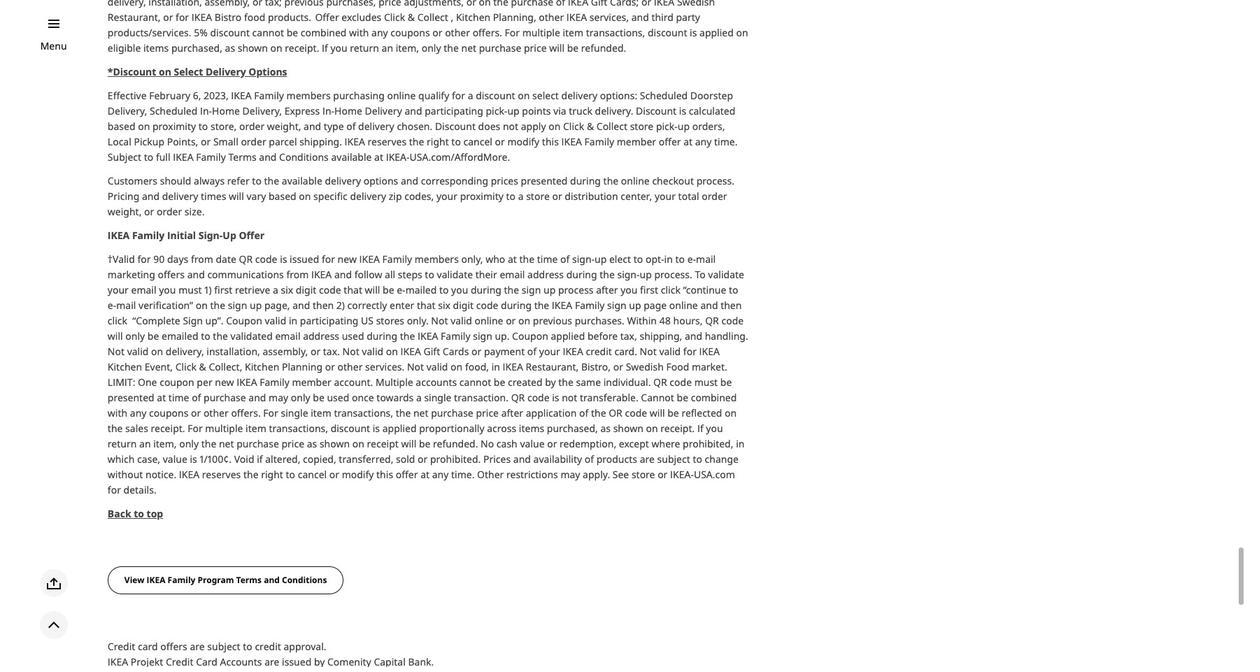 Task type: describe. For each thing, give the bounding box(es) containing it.
in down 'payment'
[[492, 360, 500, 374]]

collect,
[[209, 360, 242, 374]]

family down planning
[[260, 376, 290, 389]]

1 vertical spatial other
[[204, 406, 229, 420]]

1 vertical spatial may
[[561, 468, 580, 481]]

0 vertical spatial e-
[[688, 253, 696, 266]]

food
[[666, 360, 689, 374]]

calculated
[[689, 104, 736, 118]]

emailed
[[162, 330, 198, 343]]

ikea right notice.
[[179, 468, 200, 481]]

1 then from the left
[[313, 299, 334, 312]]

specific
[[314, 190, 348, 203]]

us
[[361, 314, 374, 327]]

1 home from the left
[[212, 104, 240, 118]]

1 vertical spatial credit
[[255, 640, 281, 653]]

towards
[[377, 391, 414, 404]]

members inside †valid for 90 days from date qr code is issued for new ikea family members only, who at the time of sign-up elect to opt-in to e-mail marketing offers and communications from ikea and follow all steps to validate their email address during the sign-up process. to validate your email you must 1) first retrieve a six digit code that will be e-mailed to you during the sign up process after you first click "continue to e-mail verification" on the sign up page, and then 2) correctly enter that six digit code during the ikea family sign up page online and then click  "complete sign up". coupon valid in participating us stores only. not valid online or on previous purchases. within 48 hours, qr code will only be emailed to the validated email address used during the ikea family sign up. coupon applied before tax, shipping, and handling. not valid on delivery, installation, assembly, or tax. not valid on ikea gift cards or payment of your ikea credit card. not valid for ikea kitchen event, click & collect, kitchen planning or other services. not valid on food, in ikea restaurant, bistro, or swedish food market. limit: one coupon per new ikea family member account. multiple accounts cannot be created by the same individual. qr code must be presented at time of purchase and may only be used once towards a single transaction. qr code is not transferable. cannot be combined with any coupons or other offers. for single item transactions, the net purchase price after application of the or code will be reflected on the sales receipt. for multiple item transactions, discount is applied proportionally across items purchased, as shown on receipt. if you return an item, only the net purchase price as shown on receipt will be refunded. no cash value or redemption, except where prohibited, in which case, value is 1/100¢. void if altered, copied, transferred, sold or prohibited. prices and availability of products are subject to change without notice. ikea reserves the right to cancel or modify this offer at any time. other restrictions may apply. see store or ikea-usa.com for details.
[[415, 253, 459, 266]]

2 vertical spatial any
[[432, 468, 449, 481]]

your up restaurant,
[[539, 345, 560, 358]]

refer
[[227, 174, 250, 188]]

weight, inside effective february 6, 2023, ikea family members purchasing online qualify for a discount on select delivery options: scheduled doorstep delivery, scheduled in-home delivery, express in-home delivery and participating pick-up points via truck delivery. discount is calculated based on proximity to store, order weight, and type of delivery chosen. discount does not apply on click & collect store pick-up orders, local pickup points, or small order parcel shipping. ikea reserves the right to cancel or modify this ikea family member offer at any time. subject to full ikea family terms and conditions available at ikea-usa.com/affordmore.
[[267, 120, 301, 133]]

event,
[[145, 360, 173, 374]]

0 horizontal spatial delivery
[[206, 65, 246, 79]]

1 horizontal spatial shown
[[613, 422, 644, 435]]

will up the limit:
[[108, 330, 123, 343]]

process. inside customers should always refer to the available delivery options and corresponding prices presented during the online checkout process. pricing and delivery times will vary based on specific delivery zip codes, your proximity to a store or distribution center, your total order weight, or order size.
[[697, 174, 735, 188]]

on inside customers should always refer to the available delivery options and corresponding prices presented during the online checkout process. pricing and delivery times will vary based on specific delivery zip codes, your proximity to a store or distribution center, your total order weight, or order size.
[[299, 190, 311, 203]]

qr down created
[[511, 391, 525, 404]]

and up shipping.
[[304, 120, 321, 133]]

items
[[519, 422, 545, 435]]

page
[[644, 299, 667, 312]]

effective
[[108, 89, 147, 102]]

1 vertical spatial applied
[[383, 422, 417, 435]]

small
[[213, 135, 238, 148]]

page,
[[264, 299, 290, 312]]

during inside customers should always refer to the available delivery options and corresponding prices presented during the online checkout process. pricing and delivery times will vary based on specific delivery zip codes, your proximity to a store or distribution center, your total order weight, or order size.
[[570, 174, 601, 188]]

to down prices
[[506, 190, 516, 203]]

same
[[576, 376, 601, 389]]

qr up "handling." on the right of page
[[705, 314, 719, 327]]

1 vertical spatial price
[[282, 437, 304, 451]]

1 vertical spatial six
[[438, 299, 451, 312]]

customers should always refer to the available delivery options and corresponding prices presented during the online checkout process. pricing and delivery times will vary based on specific delivery zip codes, your proximity to a store or distribution center, your total order weight, or order size.
[[108, 174, 735, 218]]

the down only.
[[400, 330, 415, 343]]

on up services.
[[386, 345, 398, 358]]

*discount on select delivery options
[[108, 65, 287, 79]]

2 home from the left
[[334, 104, 362, 118]]

total
[[678, 190, 699, 203]]

1 vertical spatial for
[[188, 422, 203, 435]]

code down their
[[476, 299, 498, 312]]

1 vertical spatial as
[[307, 437, 317, 451]]

0 vertical spatial coupon
[[226, 314, 262, 327]]

apply.
[[583, 468, 610, 481]]

if
[[698, 422, 704, 435]]

cannot
[[460, 376, 491, 389]]

0 vertical spatial applied
[[551, 330, 585, 343]]

up down "retrieve"
[[250, 299, 262, 312]]

usa.com/affordmore.
[[410, 151, 510, 164]]

or
[[609, 406, 623, 420]]

or down tax.
[[325, 360, 335, 374]]

1 vertical spatial after
[[501, 406, 523, 420]]

a down the accounts
[[416, 391, 422, 404]]

1 horizontal spatial email
[[275, 330, 301, 343]]

proximity inside customers should always refer to the available delivery options and corresponding prices presented during the online checkout process. pricing and delivery times will vary based on specific delivery zip codes, your proximity to a store or distribution center, your total order weight, or order size.
[[460, 190, 504, 203]]

"continue
[[683, 283, 727, 297]]

0 vertical spatial other
[[338, 360, 363, 374]]

not up the limit:
[[108, 345, 125, 358]]

0 vertical spatial for
[[263, 406, 278, 420]]

or left tax.
[[311, 345, 321, 358]]

1 vertical spatial click
[[108, 314, 127, 327]]

up up within
[[629, 299, 641, 312]]

program
[[198, 574, 234, 586]]

will down follow
[[365, 283, 380, 297]]

to down prohibited,
[[693, 453, 702, 466]]

in up page
[[664, 253, 673, 266]]

to left opt-
[[634, 253, 643, 266]]

delivery inside effective february 6, 2023, ikea family members purchasing online qualify for a discount on select delivery options: scheduled doorstep delivery, scheduled in-home delivery, express in-home delivery and participating pick-up points via truck delivery. discount is calculated based on proximity to store, order weight, and type of delivery chosen. discount does not apply on click & collect store pick-up orders, local pickup points, or small order parcel shipping. ikea reserves the right to cancel or modify this ikea family member offer at any time. subject to full ikea family terms and conditions available at ikea-usa.com/affordmore.
[[365, 104, 402, 118]]

1 vertical spatial subject
[[207, 640, 240, 653]]

will down cannot
[[650, 406, 665, 420]]

center,
[[621, 190, 652, 203]]

0 vertical spatial single
[[424, 391, 452, 404]]

the up distribution
[[604, 174, 619, 188]]

on down cards
[[451, 360, 463, 374]]

select
[[174, 65, 203, 79]]

collect
[[597, 120, 628, 133]]

2)
[[336, 299, 345, 312]]

orders,
[[693, 120, 725, 133]]

on down combined
[[725, 406, 737, 420]]

1 kitchen from the left
[[108, 360, 142, 374]]

top
[[147, 507, 163, 520]]

conditions inside button
[[282, 574, 327, 586]]

at down the proportionally
[[421, 468, 430, 481]]

0 horizontal spatial scheduled
[[150, 104, 198, 118]]

1 horizontal spatial from
[[286, 268, 309, 281]]

based inside effective february 6, 2023, ikea family members purchasing online qualify for a discount on select delivery options: scheduled doorstep delivery, scheduled in-home delivery, express in-home delivery and participating pick-up points via truck delivery. discount is calculated based on proximity to store, order weight, and type of delivery chosen. discount does not apply on click & collect store pick-up orders, local pickup points, or small order parcel shipping. ikea reserves the right to cancel or modify this ikea family member offer at any time. subject to full ikea family terms and conditions available at ikea-usa.com/affordmore.
[[108, 120, 135, 133]]

of inside effective february 6, 2023, ikea family members purchasing online qualify for a discount on select delivery options: scheduled doorstep delivery, scheduled in-home delivery, express in-home delivery and participating pick-up points via truck delivery. discount is calculated based on proximity to store, order weight, and type of delivery chosen. discount does not apply on click & collect store pick-up orders, local pickup points, or small order parcel shipping. ikea reserves the right to cancel or modify this ikea family member offer at any time. subject to full ikea family terms and conditions available at ikea-usa.com/affordmore.
[[346, 120, 356, 133]]

points,
[[167, 135, 198, 148]]

your down the checkout
[[655, 190, 676, 203]]

ikea up †valid
[[108, 229, 130, 242]]

and left follow
[[334, 268, 352, 281]]

are inside †valid for 90 days from date qr code is issued for new ikea family members only, who at the time of sign-up elect to opt-in to e-mail marketing offers and communications from ikea and follow all steps to validate their email address during the sign-up process. to validate your email you must 1) first retrieve a six digit code that will be e-mailed to you during the sign up process after you first click "continue to e-mail verification" on the sign up page, and then 2) correctly enter that six digit code during the ikea family sign up page online and then click  "complete sign up". coupon valid in participating us stores only. not valid online or on previous purchases. within 48 hours, qr code will only be emailed to the validated email address used during the ikea family sign up. coupon applied before tax, shipping, and handling. not valid on delivery, installation, assembly, or tax. not valid on ikea gift cards or payment of your ikea credit card. not valid for ikea kitchen event, click & collect, kitchen planning or other services. not valid on food, in ikea restaurant, bistro, or swedish food market. limit: one coupon per new ikea family member account. multiple accounts cannot be created by the same individual. qr code must be presented at time of purchase and may only be used once towards a single transaction. qr code is not transferable. cannot be combined with any coupons or other offers. for single item transactions, the net purchase price after application of the or code will be reflected on the sales receipt. for multiple item transactions, discount is applied proportionally across items purchased, as shown on receipt. if you return an item, only the net purchase price as shown on receipt will be refunded. no cash value or redemption, except where prohibited, in which case, value is 1/100¢. void if altered, copied, transferred, sold or prohibited. prices and availability of products are subject to change without notice. ikea reserves the right to cancel or modify this offer at any time. other restrictions may apply. see store or ikea-usa.com for details.
[[640, 453, 655, 466]]

copied,
[[303, 453, 336, 466]]

your down corresponding on the left of the page
[[437, 190, 458, 203]]

before
[[588, 330, 618, 343]]

and down hours,
[[685, 330, 702, 343]]

1 vertical spatial value
[[163, 453, 187, 466]]

or down copied,
[[329, 468, 339, 481]]

sales
[[125, 422, 148, 435]]

code down by
[[528, 391, 550, 404]]

family down options
[[254, 89, 284, 102]]

1 vertical spatial transactions,
[[269, 422, 328, 435]]

0 horizontal spatial address
[[303, 330, 339, 343]]

tax.
[[323, 345, 340, 358]]

2 delivery, from the left
[[242, 104, 282, 118]]

limit:
[[108, 376, 135, 389]]

refunded.
[[433, 437, 478, 451]]

ikea right 2023,
[[231, 89, 252, 102]]

ikea- inside effective february 6, 2023, ikea family members purchasing online qualify for a discount on select delivery options: scheduled doorstep delivery, scheduled in-home delivery, express in-home delivery and participating pick-up points via truck delivery. discount is calculated based on proximity to store, order weight, and type of delivery chosen. discount does not apply on click & collect store pick-up orders, local pickup points, or small order parcel shipping. ikea reserves the right to cancel or modify this ikea family member offer at any time. subject to full ikea family terms and conditions available at ikea-usa.com/affordmore.
[[386, 151, 410, 164]]

2 receipt. from the left
[[661, 422, 695, 435]]

days
[[167, 253, 188, 266]]

or down card.
[[613, 360, 623, 374]]

the down with
[[108, 422, 123, 435]]

1 horizontal spatial value
[[520, 437, 545, 451]]

a inside effective february 6, 2023, ikea family members purchasing online qualify for a discount on select delivery options: scheduled doorstep delivery, scheduled in-home delivery, express in-home delivery and participating pick-up points via truck delivery. discount is calculated based on proximity to store, order weight, and type of delivery chosen. discount does not apply on click & collect store pick-up orders, local pickup points, or small order parcel shipping. ikea reserves the right to cancel or modify this ikea family member offer at any time. subject to full ikea family terms and conditions available at ikea-usa.com/affordmore.
[[468, 89, 473, 102]]

1 vertical spatial coupon
[[512, 330, 548, 343]]

view
[[124, 574, 144, 586]]

delivery down the options
[[350, 190, 386, 203]]

presented inside †valid for 90 days from date qr code is issued for new ikea family members only, who at the time of sign-up elect to opt-in to e-mail marketing offers and communications from ikea and follow all steps to validate their email address during the sign-up process. to validate your email you must 1) first retrieve a six digit code that will be e-mailed to you during the sign up process after you first click "continue to e-mail verification" on the sign up page, and then 2) correctly enter that six digit code during the ikea family sign up page online and then click  "complete sign up". coupon valid in participating us stores only. not valid online or on previous purchases. within 48 hours, qr code will only be emailed to the validated email address used during the ikea family sign up. coupon applied before tax, shipping, and handling. not valid on delivery, installation, assembly, or tax. not valid on ikea gift cards or payment of your ikea credit card. not valid for ikea kitchen event, click & collect, kitchen planning or other services. not valid on food, in ikea restaurant, bistro, or swedish food market. limit: one coupon per new ikea family member account. multiple accounts cannot be created by the same individual. qr code must be presented at time of purchase and may only be used once towards a single transaction. qr code is not transferable. cannot be combined with any coupons or other offers. for single item transactions, the net purchase price after application of the or code will be reflected on the sales receipt. for multiple item transactions, discount is applied proportionally across items purchased, as shown on receipt. if you return an item, only the net purchase price as shown on receipt will be refunded. no cash value or redemption, except where prohibited, in which case, value is 1/100¢. void if altered, copied, transferred, sold or prohibited. prices and availability of products are subject to change without notice. ikea reserves the right to cancel or modify this offer at any time. other restrictions may apply. see store or ikea-usa.com for details.
[[108, 391, 154, 404]]

1 in- from the left
[[200, 104, 212, 118]]

store inside effective february 6, 2023, ikea family members purchasing online qualify for a discount on select delivery options: scheduled doorstep delivery, scheduled in-home delivery, express in-home delivery and participating pick-up points via truck delivery. discount is calculated based on proximity to store, order weight, and type of delivery chosen. discount does not apply on click & collect store pick-up orders, local pickup points, or small order parcel shipping. ikea reserves the right to cancel or modify this ikea family member offer at any time. subject to full ikea family terms and conditions available at ikea-usa.com/affordmore.
[[630, 120, 654, 133]]

member inside †valid for 90 days from date qr code is issued for new ikea family members only, who at the time of sign-up elect to opt-in to e-mail marketing offers and communications from ikea and follow all steps to validate their email address during the sign-up process. to validate your email you must 1) first retrieve a six digit code that will be e-mailed to you during the sign up process after you first click "continue to e-mail verification" on the sign up page, and then 2) correctly enter that six digit code during the ikea family sign up page online and then click  "complete sign up". coupon valid in participating us stores only. not valid online or on previous purchases. within 48 hours, qr code will only be emailed to the validated email address used during the ikea family sign up. coupon applied before tax, shipping, and handling. not valid on delivery, installation, assembly, or tax. not valid on ikea gift cards or payment of your ikea credit card. not valid for ikea kitchen event, click & collect, kitchen planning or other services. not valid on food, in ikea restaurant, bistro, or swedish food market. limit: one coupon per new ikea family member account. multiple accounts cannot be created by the same individual. qr code must be presented at time of purchase and may only be used once towards a single transaction. qr code is not transferable. cannot be combined with any coupons or other offers. for single item transactions, the net purchase price after application of the or code will be reflected on the sales receipt. for multiple item transactions, discount is applied proportionally across items purchased, as shown on receipt. if you return an item, only the net purchase price as shown on receipt will be refunded. no cash value or redemption, except where prohibited, in which case, value is 1/100¢. void if altered, copied, transferred, sold or prohibited. prices and availability of products are subject to change without notice. ikea reserves the right to cancel or modify this offer at any time. other restrictions may apply. see store or ikea-usa.com for details.
[[292, 376, 332, 389]]

in up "change"
[[736, 437, 745, 451]]

cash
[[497, 437, 518, 451]]

proportionally
[[419, 422, 485, 435]]

full
[[156, 151, 170, 164]]

store inside †valid for 90 days from date qr code is issued for new ikea family members only, who at the time of sign-up elect to opt-in to e-mail marketing offers and communications from ikea and follow all steps to validate their email address during the sign-up process. to validate your email you must 1) first retrieve a six digit code that will be e-mailed to you during the sign up process after you first click "continue to e-mail verification" on the sign up page, and then 2) correctly enter that six digit code during the ikea family sign up page online and then click  "complete sign up". coupon valid in participating us stores only. not valid online or on previous purchases. within 48 hours, qr code will only be emailed to the validated email address used during the ikea family sign up. coupon applied before tax, shipping, and handling. not valid on delivery, installation, assembly, or tax. not valid on ikea gift cards or payment of your ikea credit card. not valid for ikea kitchen event, click & collect, kitchen planning or other services. not valid on food, in ikea restaurant, bistro, or swedish food market. limit: one coupon per new ikea family member account. multiple accounts cannot be created by the same individual. qr code must be presented at time of purchase and may only be used once towards a single transaction. qr code is not transferable. cannot be combined with any coupons or other offers. for single item transactions, the net purchase price after application of the or code will be reflected on the sales receipt. for multiple item transactions, discount is applied proportionally across items purchased, as shown on receipt. if you return an item, only the net purchase price as shown on receipt will be refunded. no cash value or redemption, except where prohibited, in which case, value is 1/100¢. void if altered, copied, transferred, sold or prohibited. prices and availability of products are subject to change without notice. ikea reserves the right to cancel or modify this offer at any time. other restrictions may apply. see store or ikea-usa.com for details.
[[632, 468, 655, 481]]

to right the '"continue'
[[729, 283, 739, 297]]

0 horizontal spatial new
[[215, 376, 234, 389]]

an
[[139, 437, 151, 451]]

only.
[[407, 314, 429, 327]]

2 horizontal spatial only
[[291, 391, 310, 404]]

no
[[481, 437, 494, 451]]

1 vertical spatial digit
[[453, 299, 474, 312]]

presented inside customers should always refer to the available delivery options and corresponding prices presented during the online checkout process. pricing and delivery times will vary based on specific delivery zip codes, your proximity to a store or distribution center, your total order weight, or order size.
[[521, 174, 568, 188]]

1 validate from the left
[[437, 268, 473, 281]]

order right the total
[[702, 190, 727, 203]]

and up 1)
[[187, 268, 205, 281]]

products
[[597, 453, 637, 466]]

sign down "retrieve"
[[228, 299, 247, 312]]

credit card offers are subject to credit approval.
[[108, 640, 329, 653]]

valid up the food
[[659, 345, 681, 358]]

modify inside effective february 6, 2023, ikea family members purchasing online qualify for a discount on select delivery options: scheduled doorstep delivery, scheduled in-home delivery, express in-home delivery and participating pick-up points via truck delivery. discount is calculated based on proximity to store, order weight, and type of delivery chosen. discount does not apply on click & collect store pick-up orders, local pickup points, or small order parcel shipping. ikea reserves the right to cancel or modify this ikea family member offer at any time. subject to full ikea family terms and conditions available at ikea-usa.com/affordmore.
[[508, 135, 540, 148]]

2 horizontal spatial email
[[500, 268, 525, 281]]

0 horizontal spatial may
[[269, 391, 288, 404]]

within
[[627, 314, 657, 327]]

family up all
[[382, 253, 412, 266]]

to down up".
[[201, 330, 210, 343]]

be up transaction.
[[494, 376, 505, 389]]

1 horizontal spatial time
[[537, 253, 558, 266]]

offer inside effective february 6, 2023, ikea family members purchasing online qualify for a discount on select delivery options: scheduled doorstep delivery, scheduled in-home delivery, express in-home delivery and participating pick-up points via truck delivery. discount is calculated based on proximity to store, order weight, and type of delivery chosen. discount does not apply on click & collect store pick-up orders, local pickup points, or small order parcel shipping. ikea reserves the right to cancel or modify this ikea family member offer at any time. subject to full ikea family terms and conditions available at ikea-usa.com/affordmore.
[[659, 135, 681, 148]]

2 in- from the left
[[322, 104, 334, 118]]

conditions inside effective february 6, 2023, ikea family members purchasing online qualify for a discount on select delivery options: scheduled doorstep delivery, scheduled in-home delivery, express in-home delivery and participating pick-up points via truck delivery. discount is calculated based on proximity to store, order weight, and type of delivery chosen. discount does not apply on click & collect store pick-up orders, local pickup points, or small order parcel shipping. ikea reserves the right to cancel or modify this ikea family member offer at any time. subject to full ikea family terms and conditions available at ikea-usa.com/affordmore.
[[279, 151, 329, 164]]

who
[[486, 253, 505, 266]]

0 horizontal spatial digit
[[296, 283, 317, 297]]

valid up services.
[[362, 345, 384, 358]]

is up receipt in the left bottom of the page
[[373, 422, 380, 435]]

& inside effective february 6, 2023, ikea family members purchasing online qualify for a discount on select delivery options: scheduled doorstep delivery, scheduled in-home delivery, express in-home delivery and participating pick-up points via truck delivery. discount is calculated based on proximity to store, order weight, and type of delivery chosen. discount does not apply on click & collect store pick-up orders, local pickup points, or small order parcel shipping. ikea reserves the right to cancel or modify this ikea family member offer at any time. subject to full ikea family terms and conditions available at ikea-usa.com/affordmore.
[[587, 120, 594, 133]]

and inside button
[[264, 574, 280, 586]]

and up offers.
[[249, 391, 266, 404]]

except
[[619, 437, 649, 451]]

1 vertical spatial mail
[[116, 299, 136, 312]]

with
[[108, 406, 127, 420]]

subject inside †valid for 90 days from date qr code is issued for new ikea family members only, who at the time of sign-up elect to opt-in to e-mail marketing offers and communications from ikea and follow all steps to validate their email address during the sign-up process. to validate your email you must 1) first retrieve a six digit code that will be e-mailed to you during the sign up process after you first click "continue to e-mail verification" on the sign up page, and then 2) correctly enter that six digit code during the ikea family sign up page online and then click  "complete sign up". coupon valid in participating us stores only. not valid online or on previous purchases. within 48 hours, qr code will only be emailed to the validated email address used during the ikea family sign up. coupon applied before tax, shipping, and handling. not valid on delivery, installation, assembly, or tax. not valid on ikea gift cards or payment of your ikea credit card. not valid for ikea kitchen event, click & collect, kitchen planning or other services. not valid on food, in ikea restaurant, bistro, or swedish food market. limit: one coupon per new ikea family member account. multiple accounts cannot be created by the same individual. qr code must be presented at time of purchase and may only be used once towards a single transaction. qr code is not transferable. cannot be combined with any coupons or other offers. for single item transactions, the net purchase price after application of the or code will be reflected on the sales receipt. for multiple item transactions, discount is applied proportionally across items purchased, as shown on receipt. if you return an item, only the net purchase price as shown on receipt will be refunded. no cash value or redemption, except where prohibited, in which case, value is 1/100¢. void if altered, copied, transferred, sold or prohibited. prices and availability of products are subject to change without notice. ikea reserves the right to cancel or modify this offer at any time. other restrictions may apply. see store or ikea-usa.com for details.
[[657, 453, 690, 466]]

1 vertical spatial used
[[327, 391, 349, 404]]

0 vertical spatial must
[[179, 283, 202, 297]]

on left previous
[[518, 314, 530, 327]]

follow
[[355, 268, 382, 281]]

1 horizontal spatial only
[[179, 437, 199, 451]]

offers.
[[231, 406, 261, 420]]

chosen.
[[397, 120, 433, 133]]

at up the options
[[374, 151, 383, 164]]

to right mailed
[[439, 283, 449, 297]]

offers inside †valid for 90 days from date qr code is issued for new ikea family members only, who at the time of sign-up elect to opt-in to e-mail marketing offers and communications from ikea and follow all steps to validate their email address during the sign-up process. to validate your email you must 1) first retrieve a six digit code that will be e-mailed to you during the sign up process after you first click "continue to e-mail verification" on the sign up page, and then 2) correctly enter that six digit code during the ikea family sign up page online and then click  "complete sign up". coupon valid in participating us stores only. not valid online or on previous purchases. within 48 hours, qr code will only be emailed to the validated email address used during the ikea family sign up. coupon applied before tax, shipping, and handling. not valid on delivery, installation, assembly, or tax. not valid on ikea gift cards or payment of your ikea credit card. not valid for ikea kitchen event, click & collect, kitchen planning or other services. not valid on food, in ikea restaurant, bistro, or swedish food market. limit: one coupon per new ikea family member account. multiple accounts cannot be created by the same individual. qr code must be presented at time of purchase and may only be used once towards a single transaction. qr code is not transferable. cannot be combined with any coupons or other offers. for single item transactions, the net purchase price after application of the or code will be reflected on the sales receipt. for multiple item transactions, discount is applied proportionally across items purchased, as shown on receipt. if you return an item, only the net purchase price as shown on receipt will be refunded. no cash value or redemption, except where prohibited, in which case, value is 1/100¢. void if altered, copied, transferred, sold or prohibited. prices and availability of products are subject to change without notice. ikea reserves the right to cancel or modify this offer at any time. other restrictions may apply. see store or ikea-usa.com for details.
[[158, 268, 185, 281]]

0 vertical spatial scheduled
[[640, 89, 688, 102]]

payment
[[484, 345, 525, 358]]

item,
[[153, 437, 177, 451]]

not right only.
[[431, 314, 448, 327]]

multiple
[[205, 422, 243, 435]]

or down customers
[[144, 205, 154, 218]]

family inside button
[[168, 574, 195, 586]]

purchasing
[[333, 89, 385, 102]]

ikea down truck
[[562, 135, 582, 148]]

0 vertical spatial used
[[342, 330, 364, 343]]

tax,
[[620, 330, 637, 343]]

on up points at the top left of page
[[518, 89, 530, 102]]

family up cards
[[441, 330, 471, 343]]

0 vertical spatial new
[[338, 253, 357, 266]]

you right if
[[706, 422, 723, 435]]

be up reflected
[[677, 391, 689, 404]]

0 horizontal spatial net
[[219, 437, 234, 451]]

up left orders,
[[678, 120, 690, 133]]

where
[[652, 437, 680, 451]]

your down marketing
[[108, 283, 129, 297]]

times
[[201, 190, 226, 203]]

mailed
[[406, 283, 437, 297]]

options:
[[600, 89, 638, 102]]

valid down page,
[[265, 314, 286, 327]]

planning
[[282, 360, 323, 374]]

of up restaurant,
[[527, 345, 537, 358]]

always
[[194, 174, 225, 188]]

0 vertical spatial only
[[125, 330, 145, 343]]

or up availability
[[547, 437, 557, 451]]

0 vertical spatial purchase
[[204, 391, 246, 404]]

coupon
[[160, 376, 194, 389]]

0 vertical spatial that
[[344, 283, 362, 297]]

altered,
[[265, 453, 300, 466]]

1 horizontal spatial click
[[661, 283, 681, 297]]

time. inside †valid for 90 days from date qr code is issued for new ikea family members only, who at the time of sign-up elect to opt-in to e-mail marketing offers and communications from ikea and follow all steps to validate their email address during the sign-up process. to validate your email you must 1) first retrieve a six digit code that will be e-mailed to you during the sign up process after you first click "continue to e-mail verification" on the sign up page, and then 2) correctly enter that six digit code during the ikea family sign up page online and then click  "complete sign up". coupon valid in participating us stores only. not valid online or on previous purchases. within 48 hours, qr code will only be emailed to the validated email address used during the ikea family sign up. coupon applied before tax, shipping, and handling. not valid on delivery, installation, assembly, or tax. not valid on ikea gift cards or payment of your ikea credit card. not valid for ikea kitchen event, click & collect, kitchen planning or other services. not valid on food, in ikea restaurant, bistro, or swedish food market. limit: one coupon per new ikea family member account. multiple accounts cannot be created by the same individual. qr code must be presented at time of purchase and may only be used once towards a single transaction. qr code is not transferable. cannot be combined with any coupons or other offers. for single item transactions, the net purchase price after application of the or code will be reflected on the sales receipt. for multiple item transactions, discount is applied proportionally across items purchased, as shown on receipt. if you return an item, only the net purchase price as shown on receipt will be refunded. no cash value or redemption, except where prohibited, in which case, value is 1/100¢. void if altered, copied, transferred, sold or prohibited. prices and availability of products are subject to change without notice. ikea reserves the right to cancel or modify this offer at any time. other restrictions may apply. see store or ikea-usa.com for details.
[[451, 468, 475, 481]]

application
[[526, 406, 577, 420]]

date
[[216, 253, 236, 266]]

the up '1/100¢.'
[[201, 437, 216, 451]]

discount inside †valid for 90 days from date qr code is issued for new ikea family members only, who at the time of sign-up elect to opt-in to e-mail marketing offers and communications from ikea and follow all steps to validate their email address during the sign-up process. to validate your email you must 1) first retrieve a six digit code that will be e-mailed to you during the sign up process after you first click "continue to e-mail verification" on the sign up page, and then 2) correctly enter that six digit code during the ikea family sign up page online and then click  "complete sign up". coupon valid in participating us stores only. not valid online or on previous purchases. within 48 hours, qr code will only be emailed to the validated email address used during the ikea family sign up. coupon applied before tax, shipping, and handling. not valid on delivery, installation, assembly, or tax. not valid on ikea gift cards or payment of your ikea credit card. not valid for ikea kitchen event, click & collect, kitchen planning or other services. not valid on food, in ikea restaurant, bistro, or swedish food market. limit: one coupon per new ikea family member account. multiple accounts cannot be created by the same individual. qr code must be presented at time of purchase and may only be used once towards a single transaction. qr code is not transferable. cannot be combined with any coupons or other offers. for single item transactions, the net purchase price after application of the or code will be reflected on the sales receipt. for multiple item transactions, discount is applied proportionally across items purchased, as shown on receipt. if you return an item, only the net purchase price as shown on receipt will be refunded. no cash value or redemption, except where prohibited, in which case, value is 1/100¢. void if altered, copied, transferred, sold or prohibited. prices and availability of products are subject to change without notice. ikea reserves the right to cancel or modify this offer at any time. other restrictions may apply. see store or ikea-usa.com for details.
[[331, 422, 370, 435]]

vary
[[247, 190, 266, 203]]

on up the event,
[[151, 345, 163, 358]]

valid up cards
[[451, 314, 472, 327]]

48
[[660, 314, 671, 327]]

0 horizontal spatial discount
[[435, 120, 476, 133]]

or up food,
[[472, 345, 482, 358]]

which
[[108, 453, 135, 466]]

in down page,
[[289, 314, 298, 327]]

see
[[613, 468, 629, 481]]

members inside effective february 6, 2023, ikea family members purchasing online qualify for a discount on select delivery options: scheduled doorstep delivery, scheduled in-home delivery, express in-home delivery and participating pick-up points via truck delivery. discount is calculated based on proximity to store, order weight, and type of delivery chosen. discount does not apply on click & collect store pick-up orders, local pickup points, or small order parcel shipping. ikea reserves the right to cancel or modify this ikea family member offer at any time. subject to full ikea family terms and conditions available at ikea-usa.com/affordmore.
[[287, 89, 331, 102]]

the up vary
[[264, 174, 279, 188]]

the up previous
[[534, 299, 549, 312]]

1 horizontal spatial after
[[596, 283, 618, 297]]

0 horizontal spatial item
[[246, 422, 266, 435]]

1 horizontal spatial mail
[[696, 253, 716, 266]]

1 vertical spatial are
[[190, 640, 205, 653]]

menu button
[[40, 38, 67, 54]]

the down who
[[504, 283, 519, 297]]

2 vertical spatial e-
[[108, 299, 116, 312]]

coupons
[[149, 406, 188, 420]]

1 vertical spatial email
[[131, 283, 156, 297]]

code up 2)
[[319, 283, 341, 297]]

order left size.
[[157, 205, 182, 218]]

on down via
[[549, 120, 561, 133]]

sign-
[[199, 229, 223, 242]]

size.
[[185, 205, 205, 218]]

0 vertical spatial price
[[476, 406, 499, 420]]

at right who
[[508, 253, 517, 266]]

1 vertical spatial pick-
[[656, 120, 678, 133]]

valid up the event,
[[127, 345, 149, 358]]

0 vertical spatial item
[[311, 406, 332, 420]]

1 vertical spatial purchase
[[431, 406, 474, 420]]

previous
[[533, 314, 572, 327]]

or left small
[[201, 135, 211, 148]]

family down collect
[[585, 135, 614, 148]]

0 horizontal spatial time
[[169, 391, 189, 404]]

per
[[197, 376, 212, 389]]

based inside customers should always refer to the available delivery options and corresponding prices presented during the online checkout process. pricing and delivery times will vary based on specific delivery zip codes, your proximity to a store or distribution center, your total order weight, or order size.
[[269, 190, 296, 203]]

delivery.
[[595, 104, 634, 118]]

0 horizontal spatial from
[[191, 253, 213, 266]]

cancel inside †valid for 90 days from date qr code is issued for new ikea family members only, who at the time of sign-up elect to opt-in to e-mail marketing offers and communications from ikea and follow all steps to validate their email address during the sign-up process. to validate your email you must 1) first retrieve a six digit code that will be e-mailed to you during the sign up process after you first click "continue to e-mail verification" on the sign up page, and then 2) correctly enter that six digit code during the ikea family sign up page online and then click  "complete sign up". coupon valid in participating us stores only. not valid online or on previous purchases. within 48 hours, qr code will only be emailed to the validated email address used during the ikea family sign up. coupon applied before tax, shipping, and handling. not valid on delivery, installation, assembly, or tax. not valid on ikea gift cards or payment of your ikea credit card. not valid for ikea kitchen event, click & collect, kitchen planning or other services. not valid on food, in ikea restaurant, bistro, or swedish food market. limit: one coupon per new ikea family member account. multiple accounts cannot be created by the same individual. qr code must be presented at time of purchase and may only be used once towards a single transaction. qr code is not transferable. cannot be combined with any coupons or other offers. for single item transactions, the net purchase price after application of the or code will be reflected on the sales receipt. for multiple item transactions, discount is applied proportionally across items purchased, as shown on receipt. if you return an item, only the net purchase price as shown on receipt will be refunded. no cash value or redemption, except where prohibited, in which case, value is 1/100¢. void if altered, copied, transferred, sold or prohibited. prices and availability of products are subject to change without notice. ikea reserves the right to cancel or modify this offer at any time. other restrictions may apply. see store or ikea-usa.com for details.
[[298, 468, 327, 481]]

at down orders,
[[684, 135, 693, 148]]

0 horizontal spatial shown
[[320, 437, 350, 451]]

1 horizontal spatial that
[[417, 299, 436, 312]]

1/100¢.
[[200, 453, 232, 466]]

participating inside †valid for 90 days from date qr code is issued for new ikea family members only, who at the time of sign-up elect to opt-in to e-mail marketing offers and communications from ikea and follow all steps to validate their email address during the sign-up process. to validate your email you must 1) first retrieve a six digit code that will be e-mailed to you during the sign up process after you first click "continue to e-mail verification" on the sign up page, and then 2) correctly enter that six digit code during the ikea family sign up page online and then click  "complete sign up". coupon valid in participating us stores only. not valid online or on previous purchases. within 48 hours, qr code will only be emailed to the validated email address used during the ikea family sign up. coupon applied before tax, shipping, and handling. not valid on delivery, installation, assembly, or tax. not valid on ikea gift cards or payment of your ikea credit card. not valid for ikea kitchen event, click & collect, kitchen planning or other services. not valid on food, in ikea restaurant, bistro, or swedish food market. limit: one coupon per new ikea family member account. multiple accounts cannot be created by the same individual. qr code must be presented at time of purchase and may only be used once towards a single transaction. qr code is not transferable. cannot be combined with any coupons or other offers. for single item transactions, the net purchase price after application of the or code will be reflected on the sales receipt. for multiple item transactions, discount is applied proportionally across items purchased, as shown on receipt. if you return an item, only the net purchase price as shown on receipt will be refunded. no cash value or redemption, except where prohibited, in which case, value is 1/100¢. void if altered, copied, transferred, sold or prohibited. prices and availability of products are subject to change without notice. ikea reserves the right to cancel or modify this offer at any time. other restrictions may apply. see store or ikea-usa.com for details.
[[300, 314, 359, 327]]



Task type: locate. For each thing, give the bounding box(es) containing it.
and up chosen. on the left top of page
[[405, 104, 422, 118]]

0 horizontal spatial ikea-
[[386, 151, 410, 164]]

1 vertical spatial from
[[286, 268, 309, 281]]

purchase down "per"
[[204, 391, 246, 404]]

1 horizontal spatial first
[[640, 283, 658, 297]]

a inside customers should always refer to the available delivery options and corresponding prices presented during the online checkout process. pricing and delivery times will vary based on specific delivery zip codes, your proximity to a store or distribution center, your total order weight, or order size.
[[518, 190, 524, 203]]

0 horizontal spatial applied
[[383, 422, 417, 435]]

discount inside effective february 6, 2023, ikea family members purchasing online qualify for a discount on select delivery options: scheduled doorstep delivery, scheduled in-home delivery, express in-home delivery and participating pick-up points via truck delivery. discount is calculated based on proximity to store, order weight, and type of delivery chosen. discount does not apply on click & collect store pick-up orders, local pickup points, or small order parcel shipping. ikea reserves the right to cancel or modify this ikea family member offer at any time. subject to full ikea family terms and conditions available at ikea-usa.com/affordmore.
[[476, 89, 515, 102]]

1 horizontal spatial discount
[[636, 104, 677, 118]]

e- down marketing
[[108, 299, 116, 312]]

pickup
[[134, 135, 164, 148]]

0 vertical spatial &
[[587, 120, 594, 133]]

not inside †valid for 90 days from date qr code is issued for new ikea family members only, who at the time of sign-up elect to opt-in to e-mail marketing offers and communications from ikea and follow all steps to validate their email address during the sign-up process. to validate your email you must 1) first retrieve a six digit code that will be e-mailed to you during the sign up process after you first click "continue to e-mail verification" on the sign up page, and then 2) correctly enter that six digit code during the ikea family sign up page online and then click  "complete sign up". coupon valid in participating us stores only. not valid online or on previous purchases. within 48 hours, qr code will only be emailed to the validated email address used during the ikea family sign up. coupon applied before tax, shipping, and handling. not valid on delivery, installation, assembly, or tax. not valid on ikea gift cards or payment of your ikea credit card. not valid for ikea kitchen event, click & collect, kitchen planning or other services. not valid on food, in ikea restaurant, bistro, or swedish food market. limit: one coupon per new ikea family member account. multiple accounts cannot be created by the same individual. qr code must be presented at time of purchase and may only be used once towards a single transaction. qr code is not transferable. cannot be combined with any coupons or other offers. for single item transactions, the net purchase price after application of the or code will be reflected on the sales receipt. for multiple item transactions, discount is applied proportionally across items purchased, as shown on receipt. if you return an item, only the net purchase price as shown on receipt will be refunded. no cash value or redemption, except where prohibited, in which case, value is 1/100¢. void if altered, copied, transferred, sold or prohibited. prices and availability of products are subject to change without notice. ikea reserves the right to cancel or modify this offer at any time. other restrictions may apply. see store or ikea-usa.com for details.
[[562, 391, 578, 404]]

0 horizontal spatial &
[[199, 360, 206, 374]]

0 horizontal spatial receipt.
[[151, 422, 185, 435]]

subject
[[108, 151, 141, 164]]

1 delivery, from the left
[[108, 104, 147, 118]]

to left "top"
[[134, 507, 144, 520]]

2 vertical spatial purchase
[[237, 437, 279, 451]]

purchases.
[[575, 314, 625, 327]]

up down opt-
[[640, 268, 652, 281]]

online inside effective february 6, 2023, ikea family members purchasing online qualify for a discount on select delivery options: scheduled doorstep delivery, scheduled in-home delivery, express in-home delivery and participating pick-up points via truck delivery. discount is calculated based on proximity to store, order weight, and type of delivery chosen. discount does not apply on click & collect store pick-up orders, local pickup points, or small order parcel shipping. ikea reserves the right to cancel or modify this ikea family member offer at any time. subject to full ikea family terms and conditions available at ikea-usa.com/affordmore.
[[387, 89, 416, 102]]

terms down small
[[228, 151, 257, 164]]

scheduled right options:
[[640, 89, 688, 102]]

net down the multiple
[[219, 437, 234, 451]]

ikea right shipping.
[[345, 135, 365, 148]]

1 horizontal spatial discount
[[476, 89, 515, 102]]

click down delivery,
[[175, 360, 197, 374]]

receipt. down coupons
[[151, 422, 185, 435]]

available inside customers should always refer to the available delivery options and corresponding prices presented during the online checkout process. pricing and delivery times will vary based on specific delivery zip codes, your proximity to a store or distribution center, your total order weight, or order size.
[[282, 174, 322, 188]]

*discount
[[108, 65, 156, 79]]

change
[[705, 453, 739, 466]]

1 horizontal spatial this
[[542, 135, 559, 148]]

single
[[424, 391, 452, 404], [281, 406, 308, 420]]

sign left up.
[[473, 330, 492, 343]]

codes,
[[405, 190, 434, 203]]

1)
[[204, 283, 212, 297]]

credit inside †valid for 90 days from date qr code is issued for new ikea family members only, who at the time of sign-up elect to opt-in to e-mail marketing offers and communications from ikea and follow all steps to validate their email address during the sign-up process. to validate your email you must 1) first retrieve a six digit code that will be e-mailed to you during the sign up process after you first click "continue to e-mail verification" on the sign up page, and then 2) correctly enter that six digit code during the ikea family sign up page online and then click  "complete sign up". coupon valid in participating us stores only. not valid online or on previous purchases. within 48 hours, qr code will only be emailed to the validated email address used during the ikea family sign up. coupon applied before tax, shipping, and handling. not valid on delivery, installation, assembly, or tax. not valid on ikea gift cards or payment of your ikea credit card. not valid for ikea kitchen event, click & collect, kitchen planning or other services. not valid on food, in ikea restaurant, bistro, or swedish food market. limit: one coupon per new ikea family member account. multiple accounts cannot be created by the same individual. qr code must be presented at time of purchase and may only be used once towards a single transaction. qr code is not transferable. cannot be combined with any coupons or other offers. for single item transactions, the net purchase price after application of the or code will be reflected on the sales receipt. for multiple item transactions, discount is applied proportionally across items purchased, as shown on receipt. if you return an item, only the net purchase price as shown on receipt will be refunded. no cash value or redemption, except where prohibited, in which case, value is 1/100¢. void if altered, copied, transferred, sold or prohibited. prices and availability of products are subject to change without notice. ikea reserves the right to cancel or modify this offer at any time. other restrictions may apply. see store or ikea-usa.com for details.
[[586, 345, 612, 358]]

other
[[338, 360, 363, 374], [204, 406, 229, 420]]

0 horizontal spatial reserves
[[202, 468, 241, 481]]

their
[[476, 268, 497, 281]]

1 vertical spatial net
[[219, 437, 234, 451]]

item up copied,
[[311, 406, 332, 420]]

0 horizontal spatial that
[[344, 283, 362, 297]]

qr up cannot
[[654, 376, 667, 389]]

item down offers.
[[246, 422, 266, 435]]

1 horizontal spatial member
[[617, 135, 656, 148]]

or right sold
[[418, 453, 428, 466]]

conditions down shipping.
[[279, 151, 329, 164]]

customers
[[108, 174, 157, 188]]

code right or
[[625, 406, 647, 420]]

kitchen
[[108, 360, 142, 374], [245, 360, 279, 374]]

shown
[[613, 422, 644, 435], [320, 437, 350, 451]]

issued
[[290, 253, 319, 266]]

of up purchased,
[[579, 406, 589, 420]]

†valid
[[108, 253, 135, 266]]

1 vertical spatial shown
[[320, 437, 350, 451]]

then down the '"continue'
[[721, 299, 742, 312]]

90
[[153, 253, 165, 266]]

1 vertical spatial available
[[282, 174, 322, 188]]

on up transferred,
[[352, 437, 364, 451]]

process
[[558, 283, 594, 297]]

member inside effective february 6, 2023, ikea family members purchasing online qualify for a discount on select delivery options: scheduled doorstep delivery, scheduled in-home delivery, express in-home delivery and participating pick-up points via truck delivery. discount is calculated based on proximity to store, order weight, and type of delivery chosen. discount does not apply on click & collect store pick-up orders, local pickup points, or small order parcel shipping. ikea reserves the right to cancel or modify this ikea family member offer at any time. subject to full ikea family terms and conditions available at ikea-usa.com/affordmore.
[[617, 135, 656, 148]]

0 vertical spatial credit
[[586, 345, 612, 358]]

up".
[[205, 314, 224, 327]]

ikea right view
[[147, 574, 165, 586]]

approval.
[[284, 640, 326, 653]]

1 vertical spatial conditions
[[282, 574, 327, 586]]

1 horizontal spatial net
[[413, 406, 429, 420]]

options
[[249, 65, 287, 79]]

1 vertical spatial discount
[[331, 422, 370, 435]]

2 kitchen from the left
[[245, 360, 279, 374]]

after up the across at left bottom
[[501, 406, 523, 420]]

time. inside effective february 6, 2023, ikea family members purchasing online qualify for a discount on select delivery options: scheduled doorstep delivery, scheduled in-home delivery, express in-home delivery and participating pick-up points via truck delivery. discount is calculated based on proximity to store, order weight, and type of delivery chosen. discount does not apply on click & collect store pick-up orders, local pickup points, or small order parcel shipping. ikea reserves the right to cancel or modify this ikea family member offer at any time. subject to full ikea family terms and conditions available at ikea-usa.com/affordmore.
[[714, 135, 738, 148]]

to right opt-
[[676, 253, 685, 266]]

2 then from the left
[[721, 299, 742, 312]]

1 horizontal spatial single
[[424, 391, 452, 404]]

up left points at the top left of page
[[508, 104, 520, 118]]

1 vertical spatial offer
[[396, 468, 418, 481]]

members up the express
[[287, 89, 331, 102]]

offer inside †valid for 90 days from date qr code is issued for new ikea family members only, who at the time of sign-up elect to opt-in to e-mail marketing offers and communications from ikea and follow all steps to validate their email address during the sign-up process. to validate your email you must 1) first retrieve a six digit code that will be e-mailed to you during the sign up process after you first click "continue to e-mail verification" on the sign up page, and then 2) correctly enter that six digit code during the ikea family sign up page online and then click  "complete sign up". coupon valid in participating us stores only. not valid online or on previous purchases. within 48 hours, qr code will only be emailed to the validated email address used during the ikea family sign up. coupon applied before tax, shipping, and handling. not valid on delivery, installation, assembly, or tax. not valid on ikea gift cards or payment of your ikea credit card. not valid for ikea kitchen event, click & collect, kitchen planning or other services. not valid on food, in ikea restaurant, bistro, or swedish food market. limit: one coupon per new ikea family member account. multiple accounts cannot be created by the same individual. qr code must be presented at time of purchase and may only be used once towards a single transaction. qr code is not transferable. cannot be combined with any coupons or other offers. for single item transactions, the net purchase price after application of the or code will be reflected on the sales receipt. for multiple item transactions, discount is applied proportionally across items purchased, as shown on receipt. if you return an item, only the net purchase price as shown on receipt will be refunded. no cash value or redemption, except where prohibited, in which case, value is 1/100¢. void if altered, copied, transferred, sold or prohibited. prices and availability of products are subject to change without notice. ikea reserves the right to cancel or modify this offer at any time. other restrictions may apply. see store or ikea-usa.com for details.
[[396, 468, 418, 481]]

or left distribution
[[552, 190, 562, 203]]

redemption,
[[560, 437, 617, 451]]

any down orders,
[[695, 135, 712, 148]]

right inside effective february 6, 2023, ikea family members purchasing online qualify for a discount on select delivery options: scheduled doorstep delivery, scheduled in-home delivery, express in-home delivery and participating pick-up points via truck delivery. discount is calculated based on proximity to store, order weight, and type of delivery chosen. discount does not apply on click & collect store pick-up orders, local pickup points, or small order parcel shipping. ikea reserves the right to cancel or modify this ikea family member offer at any time. subject to full ikea family terms and conditions available at ikea-usa.com/affordmore.
[[427, 135, 449, 148]]

participating down 2)
[[300, 314, 359, 327]]

order right store,
[[239, 120, 265, 133]]

transaction.
[[454, 391, 509, 404]]

0 vertical spatial participating
[[425, 104, 483, 118]]

that down mailed
[[417, 299, 436, 312]]

0 horizontal spatial right
[[261, 468, 283, 481]]

as down or
[[601, 422, 611, 435]]

offer down sold
[[396, 468, 418, 481]]

0 horizontal spatial value
[[163, 453, 187, 466]]

is
[[679, 104, 686, 118], [280, 253, 287, 266], [552, 391, 559, 404], [373, 422, 380, 435], [190, 453, 197, 466]]

and right the "program"
[[264, 574, 280, 586]]

cancel down copied,
[[298, 468, 327, 481]]

not right does
[[503, 120, 519, 133]]

be up combined
[[721, 376, 732, 389]]

first
[[214, 283, 232, 297], [640, 283, 658, 297]]

1 horizontal spatial must
[[695, 376, 718, 389]]

2 validate from the left
[[708, 268, 744, 281]]

the right by
[[559, 376, 574, 389]]

without
[[108, 468, 143, 481]]

qr
[[239, 253, 253, 266], [705, 314, 719, 327], [654, 376, 667, 389], [511, 391, 525, 404]]

be down cannot
[[668, 406, 679, 420]]

are right the card
[[190, 640, 205, 653]]

for
[[263, 406, 278, 420], [188, 422, 203, 435]]

during up up.
[[501, 299, 532, 312]]

the inside effective february 6, 2023, ikea family members purchasing online qualify for a discount on select delivery options: scheduled doorstep delivery, scheduled in-home delivery, express in-home delivery and participating pick-up points via truck delivery. discount is calculated based on proximity to store, order weight, and type of delivery chosen. discount does not apply on click & collect store pick-up orders, local pickup points, or small order parcel shipping. ikea reserves the right to cancel or modify this ikea family member offer at any time. subject to full ikea family terms and conditions available at ikea-usa.com/affordmore.
[[409, 135, 424, 148]]

time
[[537, 253, 558, 266], [169, 391, 189, 404]]

delivery,
[[166, 345, 204, 358]]

across
[[487, 422, 517, 435]]

for inside effective february 6, 2023, ikea family members purchasing online qualify for a discount on select delivery options: scheduled doorstep delivery, scheduled in-home delivery, express in-home delivery and participating pick-up points via truck delivery. discount is calculated based on proximity to store, order weight, and type of delivery chosen. discount does not apply on click & collect store pick-up orders, local pickup points, or small order parcel shipping. ikea reserves the right to cancel or modify this ikea family member offer at any time. subject to full ikea family terms and conditions available at ikea-usa.com/affordmore.
[[452, 89, 465, 102]]

online left qualify
[[387, 89, 416, 102]]

right inside †valid for 90 days from date qr code is issued for new ikea family members only, who at the time of sign-up elect to opt-in to e-mail marketing offers and communications from ikea and follow all steps to validate their email address during the sign-up process. to validate your email you must 1) first retrieve a six digit code that will be e-mailed to you during the sign up process after you first click "continue to e-mail verification" on the sign up page, and then 2) correctly enter that six digit code during the ikea family sign up page online and then click  "complete sign up". coupon valid in participating us stores only. not valid online or on previous purchases. within 48 hours, qr code will only be emailed to the validated email address used during the ikea family sign up. coupon applied before tax, shipping, and handling. not valid on delivery, installation, assembly, or tax. not valid on ikea gift cards or payment of your ikea credit card. not valid for ikea kitchen event, click & collect, kitchen planning or other services. not valid on food, in ikea restaurant, bistro, or swedish food market. limit: one coupon per new ikea family member account. multiple accounts cannot be created by the same individual. qr code must be presented at time of purchase and may only be used once towards a single transaction. qr code is not transferable. cannot be combined with any coupons or other offers. for single item transactions, the net purchase price after application of the or code will be reflected on the sales receipt. for multiple item transactions, discount is applied proportionally across items purchased, as shown on receipt. if you return an item, only the net purchase price as shown on receipt will be refunded. no cash value or redemption, except where prohibited, in which case, value is 1/100¢. void if altered, copied, transferred, sold or prohibited. prices and availability of products are subject to change without notice. ikea reserves the right to cancel or modify this offer at any time. other restrictions may apply. see store or ikea-usa.com for details.
[[261, 468, 283, 481]]

will down refer
[[229, 190, 244, 203]]

code up communications
[[255, 253, 277, 266]]

sold
[[396, 453, 415, 466]]

1 vertical spatial store
[[526, 190, 550, 203]]

reserves inside effective february 6, 2023, ikea family members purchasing online qualify for a discount on select delivery options: scheduled doorstep delivery, scheduled in-home delivery, express in-home delivery and participating pick-up points via truck delivery. discount is calculated based on proximity to store, order weight, and type of delivery chosen. discount does not apply on click & collect store pick-up orders, local pickup points, or small order parcel shipping. ikea reserves the right to cancel or modify this ikea family member offer at any time. subject to full ikea family terms and conditions available at ikea-usa.com/affordmore.
[[368, 135, 407, 148]]

february
[[149, 89, 190, 102]]

0 horizontal spatial based
[[108, 120, 135, 133]]

family up 90
[[132, 229, 165, 242]]

then
[[313, 299, 334, 312], [721, 299, 742, 312]]

0 horizontal spatial in-
[[200, 104, 212, 118]]

0 vertical spatial time.
[[714, 135, 738, 148]]

sign
[[183, 314, 203, 327]]

cards
[[443, 345, 469, 358]]

sign- up process
[[572, 253, 595, 266]]

you up verification"
[[159, 283, 176, 297]]

0 vertical spatial sign-
[[572, 253, 595, 266]]

0 vertical spatial discount
[[476, 89, 515, 102]]

click inside effective february 6, 2023, ikea family members purchasing online qualify for a discount on select delivery options: scheduled doorstep delivery, scheduled in-home delivery, express in-home delivery and participating pick-up points via truck delivery. discount is calculated based on proximity to store, order weight, and type of delivery chosen. discount does not apply on click & collect store pick-up orders, local pickup points, or small order parcel shipping. ikea reserves the right to cancel or modify this ikea family member offer at any time. subject to full ikea family terms and conditions available at ikea-usa.com/affordmore.
[[563, 120, 584, 133]]

0 horizontal spatial time.
[[451, 468, 475, 481]]

available
[[331, 151, 372, 164], [282, 174, 322, 188]]

1 vertical spatial based
[[269, 190, 296, 203]]

participating down qualify
[[425, 104, 483, 118]]

to up mailed
[[425, 268, 434, 281]]

terms inside button
[[236, 574, 262, 586]]

reserves inside †valid for 90 days from date qr code is issued for new ikea family members only, who at the time of sign-up elect to opt-in to e-mail marketing offers and communications from ikea and follow all steps to validate their email address during the sign-up process. to validate your email you must 1) first retrieve a six digit code that will be e-mailed to you during the sign up process after you first click "continue to e-mail verification" on the sign up page, and then 2) correctly enter that six digit code during the ikea family sign up page online and then click  "complete sign up". coupon valid in participating us stores only. not valid online or on previous purchases. within 48 hours, qr code will only be emailed to the validated email address used during the ikea family sign up. coupon applied before tax, shipping, and handling. not valid on delivery, installation, assembly, or tax. not valid on ikea gift cards or payment of your ikea credit card. not valid for ikea kitchen event, click & collect, kitchen planning or other services. not valid on food, in ikea restaurant, bistro, or swedish food market. limit: one coupon per new ikea family member account. multiple accounts cannot be created by the same individual. qr code must be presented at time of purchase and may only be used once towards a single transaction. qr code is not transferable. cannot be combined with any coupons or other offers. for single item transactions, the net purchase price after application of the or code will be reflected on the sales receipt. for multiple item transactions, discount is applied proportionally across items purchased, as shown on receipt. if you return an item, only the net purchase price as shown on receipt will be refunded. no cash value or redemption, except where prohibited, in which case, value is 1/100¢. void if altered, copied, transferred, sold or prohibited. prices and availability of products are subject to change without notice. ikea reserves the right to cancel or modify this offer at any time. other restrictions may apply. see store or ikea-usa.com for details.
[[202, 468, 241, 481]]

not inside effective february 6, 2023, ikea family members purchasing online qualify for a discount on select delivery options: scheduled doorstep delivery, scheduled in-home delivery, express in-home delivery and participating pick-up points via truck delivery. discount is calculated based on proximity to store, order weight, and type of delivery chosen. discount does not apply on click & collect store pick-up orders, local pickup points, or small order parcel shipping. ikea reserves the right to cancel or modify this ikea family member offer at any time. subject to full ikea family terms and conditions available at ikea-usa.com/affordmore.
[[503, 120, 519, 133]]

steps
[[398, 268, 422, 281]]

via
[[553, 104, 566, 118]]

ikea down collect,
[[237, 376, 257, 389]]

will inside customers should always refer to the available delivery options and corresponding prices presented during the online checkout process. pricing and delivery times will vary based on specific delivery zip codes, your proximity to a store or distribution center, your total order weight, or order size.
[[229, 190, 244, 203]]

void
[[234, 453, 254, 466]]

store inside customers should always refer to the available delivery options and corresponding prices presented during the online checkout process. pricing and delivery times will vary based on specific delivery zip codes, your proximity to a store or distribution center, your total order weight, or order size.
[[526, 190, 550, 203]]

1 horizontal spatial applied
[[551, 330, 585, 343]]

1 horizontal spatial kitchen
[[245, 360, 279, 374]]

1 horizontal spatial validate
[[708, 268, 744, 281]]

credit up "bistro,"
[[586, 345, 612, 358]]

participating inside effective february 6, 2023, ikea family members purchasing online qualify for a discount on select delivery options: scheduled doorstep delivery, scheduled in-home delivery, express in-home delivery and participating pick-up points via truck delivery. discount is calculated based on proximity to store, order weight, and type of delivery chosen. discount does not apply on click & collect store pick-up orders, local pickup points, or small order parcel shipping. ikea reserves the right to cancel or modify this ikea family member offer at any time. subject to full ikea family terms and conditions available at ikea-usa.com/affordmore.
[[425, 104, 483, 118]]

checkout
[[652, 174, 694, 188]]

to down altered,
[[286, 468, 295, 481]]

terms inside effective february 6, 2023, ikea family members purchasing online qualify for a discount on select delivery options: scheduled doorstep delivery, scheduled in-home delivery, express in-home delivery and participating pick-up points via truck delivery. discount is calculated based on proximity to store, order weight, and type of delivery chosen. discount does not apply on click & collect store pick-up orders, local pickup points, or small order parcel shipping. ikea reserves the right to cancel or modify this ikea family member offer at any time. subject to full ikea family terms and conditions available at ikea-usa.com/affordmore.
[[228, 151, 257, 164]]

the left or
[[591, 406, 606, 420]]

0 horizontal spatial cancel
[[298, 468, 327, 481]]

ikea inside button
[[147, 574, 165, 586]]

0 horizontal spatial sign-
[[572, 253, 595, 266]]

individual.
[[604, 376, 651, 389]]

discount
[[476, 89, 515, 102], [331, 422, 370, 435]]

once
[[352, 391, 374, 404]]

proximity
[[152, 120, 196, 133], [460, 190, 504, 203]]

ikea left gift
[[401, 345, 421, 358]]

1 horizontal spatial e-
[[397, 283, 406, 297]]

back
[[108, 507, 131, 520]]

code down the food
[[670, 376, 692, 389]]

right down altered,
[[261, 468, 283, 481]]

0 vertical spatial ikea-
[[386, 151, 410, 164]]

of down "per"
[[192, 391, 201, 404]]

or up up.
[[506, 314, 516, 327]]

2 first from the left
[[640, 283, 658, 297]]

online inside customers should always refer to the available delivery options and corresponding prices presented during the online checkout process. pricing and delivery times will vary based on specific delivery zip codes, your proximity to a store or distribution center, your total order weight, or order size.
[[621, 174, 650, 188]]

be
[[383, 283, 394, 297], [148, 330, 159, 343], [494, 376, 505, 389], [721, 376, 732, 389], [313, 391, 325, 404], [677, 391, 689, 404], [668, 406, 679, 420], [419, 437, 431, 451]]

modify inside †valid for 90 days from date qr code is issued for new ikea family members only, who at the time of sign-up elect to opt-in to e-mail marketing offers and communications from ikea and follow all steps to validate their email address during the sign-up process. to validate your email you must 1) first retrieve a six digit code that will be e-mailed to you during the sign up process after you first click "continue to e-mail verification" on the sign up page, and then 2) correctly enter that six digit code during the ikea family sign up page online and then click  "complete sign up". coupon valid in participating us stores only. not valid online or on previous purchases. within 48 hours, qr code will only be emailed to the validated email address used during the ikea family sign up. coupon applied before tax, shipping, and handling. not valid on delivery, installation, assembly, or tax. not valid on ikea gift cards or payment of your ikea credit card. not valid for ikea kitchen event, click & collect, kitchen planning or other services. not valid on food, in ikea restaurant, bistro, or swedish food market. limit: one coupon per new ikea family member account. multiple accounts cannot be created by the same individual. qr code must be presented at time of purchase and may only be used once towards a single transaction. qr code is not transferable. cannot be combined with any coupons or other offers. for single item transactions, the net purchase price after application of the or code will be reflected on the sales receipt. for multiple item transactions, discount is applied proportionally across items purchased, as shown on receipt. if you return an item, only the net purchase price as shown on receipt will be refunded. no cash value or redemption, except where prohibited, in which case, value is 1/100¢. void if altered, copied, transferred, sold or prohibited. prices and availability of products are subject to change without notice. ikea reserves the right to cancel or modify this offer at any time. other restrictions may apply. see store or ikea-usa.com for details.
[[342, 468, 374, 481]]

shipping.
[[300, 135, 342, 148]]

ikea down points,
[[173, 151, 194, 164]]

digit up cards
[[453, 299, 474, 312]]

up left process
[[544, 283, 556, 297]]

view ikea family program terms and conditions button
[[108, 567, 344, 595]]

this down apply
[[542, 135, 559, 148]]

during down stores
[[367, 330, 398, 343]]

0 horizontal spatial available
[[282, 174, 322, 188]]

verification"
[[139, 299, 193, 312]]

select
[[532, 89, 559, 102]]

home
[[212, 104, 240, 118], [334, 104, 362, 118]]

scheduled
[[640, 89, 688, 102], [150, 104, 198, 118]]

restrictions
[[507, 468, 558, 481]]

1 vertical spatial member
[[292, 376, 332, 389]]

new
[[338, 253, 357, 266], [215, 376, 234, 389]]

prices
[[483, 453, 511, 466]]

1 first from the left
[[214, 283, 232, 297]]

reflected
[[682, 406, 722, 420]]

is inside effective february 6, 2023, ikea family members purchasing online qualify for a discount on select delivery options: scheduled doorstep delivery, scheduled in-home delivery, express in-home delivery and participating pick-up points via truck delivery. discount is calculated based on proximity to store, order weight, and type of delivery chosen. discount does not apply on click & collect store pick-up orders, local pickup points, or small order parcel shipping. ikea reserves the right to cancel or modify this ikea family member offer at any time. subject to full ikea family terms and conditions available at ikea-usa.com/affordmore.
[[679, 104, 686, 118]]

may down availability
[[561, 468, 580, 481]]

multiple
[[376, 376, 413, 389]]

1 vertical spatial any
[[130, 406, 147, 420]]

subject
[[657, 453, 690, 466], [207, 640, 240, 653]]

pick- up does
[[486, 104, 508, 118]]

1 vertical spatial terms
[[236, 574, 262, 586]]

family up purchases. on the top of the page
[[575, 299, 605, 312]]

menu
[[40, 39, 67, 52]]

if
[[257, 453, 263, 466]]

ikea down issued
[[311, 268, 332, 281]]

0 vertical spatial offers
[[158, 268, 185, 281]]

2 horizontal spatial e-
[[688, 253, 696, 266]]

0 horizontal spatial home
[[212, 104, 240, 118]]

0 vertical spatial shown
[[613, 422, 644, 435]]

1 horizontal spatial sign-
[[617, 268, 640, 281]]

will up sold
[[401, 437, 417, 451]]

enter
[[390, 299, 414, 312]]

cancel inside effective february 6, 2023, ikea family members purchasing online qualify for a discount on select delivery options: scheduled doorstep delivery, scheduled in-home delivery, express in-home delivery and participating pick-up points via truck delivery. discount is calculated based on proximity to store, order weight, and type of delivery chosen. discount does not apply on click & collect store pick-up orders, local pickup points, or small order parcel shipping. ikea reserves the right to cancel or modify this ikea family member offer at any time. subject to full ikea family terms and conditions available at ikea-usa.com/affordmore.
[[464, 135, 493, 148]]

0 vertical spatial pick-
[[486, 104, 508, 118]]

1 horizontal spatial transactions,
[[334, 406, 393, 420]]

1 vertical spatial members
[[415, 253, 459, 266]]

local
[[108, 135, 131, 148]]

options
[[364, 174, 398, 188]]

stores
[[376, 314, 404, 327]]

not
[[503, 120, 519, 133], [562, 391, 578, 404]]

cannot
[[641, 391, 674, 404]]

of
[[346, 120, 356, 133], [560, 253, 570, 266], [527, 345, 537, 358], [192, 391, 201, 404], [579, 406, 589, 420], [585, 453, 594, 466]]

1 vertical spatial sign-
[[617, 268, 640, 281]]

0 horizontal spatial offer
[[396, 468, 418, 481]]

& inside †valid for 90 days from date qr code is issued for new ikea family members only, who at the time of sign-up elect to opt-in to e-mail marketing offers and communications from ikea and follow all steps to validate their email address during the sign-up process. to validate your email you must 1) first retrieve a six digit code that will be e-mailed to you during the sign up process after you first click "continue to e-mail verification" on the sign up page, and then 2) correctly enter that six digit code during the ikea family sign up page online and then click  "complete sign up". coupon valid in participating us stores only. not valid online or on previous purchases. within 48 hours, qr code will only be emailed to the validated email address used during the ikea family sign up. coupon applied before tax, shipping, and handling. not valid on delivery, installation, assembly, or tax. not valid on ikea gift cards or payment of your ikea credit card. not valid for ikea kitchen event, click & collect, kitchen planning or other services. not valid on food, in ikea restaurant, bistro, or swedish food market. limit: one coupon per new ikea family member account. multiple accounts cannot be created by the same individual. qr code must be presented at time of purchase and may only be used once towards a single transaction. qr code is not transferable. cannot be combined with any coupons or other offers. for single item transactions, the net purchase price after application of the or code will be reflected on the sales receipt. for multiple item transactions, discount is applied proportionally across items purchased, as shown on receipt. if you return an item, only the net purchase price as shown on receipt will be refunded. no cash value or redemption, except where prohibited, in which case, value is 1/100¢. void if altered, copied, transferred, sold or prohibited. prices and availability of products are subject to change without notice. ikea reserves the right to cancel or modify this offer at any time. other restrictions may apply. see store or ikea-usa.com for details.
[[199, 360, 206, 374]]

for right offers.
[[263, 406, 278, 420]]

0 horizontal spatial six
[[281, 283, 293, 297]]

modify down transferred,
[[342, 468, 374, 481]]

0 horizontal spatial kitchen
[[108, 360, 142, 374]]

marketing
[[108, 268, 155, 281]]

parcel
[[269, 135, 297, 148]]

this inside effective february 6, 2023, ikea family members purchasing online qualify for a discount on select delivery options: scheduled doorstep delivery, scheduled in-home delivery, express in-home delivery and participating pick-up points via truck delivery. discount is calculated based on proximity to store, order weight, and type of delivery chosen. discount does not apply on click & collect store pick-up orders, local pickup points, or small order parcel shipping. ikea reserves the right to cancel or modify this ikea family member offer at any time. subject to full ikea family terms and conditions available at ikea-usa.com/affordmore.
[[542, 135, 559, 148]]

and right page,
[[293, 299, 310, 312]]

of up process
[[560, 253, 570, 266]]

kitchen down assembly,
[[245, 360, 279, 374]]

available inside effective february 6, 2023, ikea family members purchasing online qualify for a discount on select delivery options: scheduled doorstep delivery, scheduled in-home delivery, express in-home delivery and participating pick-up points via truck delivery. discount is calculated based on proximity to store, order weight, and type of delivery chosen. discount does not apply on click & collect store pick-up orders, local pickup points, or small order parcel shipping. ikea reserves the right to cancel or modify this ikea family member offer at any time. subject to full ikea family terms and conditions available at ikea-usa.com/affordmore.
[[331, 151, 372, 164]]

ikea family initial sign-up offer
[[108, 229, 264, 242]]

for right issued
[[322, 253, 335, 266]]

from left the date
[[191, 253, 213, 266]]

click
[[661, 283, 681, 297], [108, 314, 127, 327]]

ikea- inside †valid for 90 days from date qr code is issued for new ikea family members only, who at the time of sign-up elect to opt-in to e-mail marketing offers and communications from ikea and follow all steps to validate their email address during the sign-up process. to validate your email you must 1) first retrieve a six digit code that will be e-mailed to you during the sign up process after you first click "continue to e-mail verification" on the sign up page, and then 2) correctly enter that six digit code during the ikea family sign up page online and then click  "complete sign up". coupon valid in participating us stores only. not valid online or on previous purchases. within 48 hours, qr code will only be emailed to the validated email address used during the ikea family sign up. coupon applied before tax, shipping, and handling. not valid on delivery, installation, assembly, or tax. not valid on ikea gift cards or payment of your ikea credit card. not valid for ikea kitchen event, click & collect, kitchen planning or other services. not valid on food, in ikea restaurant, bistro, or swedish food market. limit: one coupon per new ikea family member account. multiple accounts cannot be created by the same individual. qr code must be presented at time of purchase and may only be used once towards a single transaction. qr code is not transferable. cannot be combined with any coupons or other offers. for single item transactions, the net purchase price after application of the or code will be reflected on the sales receipt. for multiple item transactions, discount is applied proportionally across items purchased, as shown on receipt. if you return an item, only the net purchase price as shown on receipt will be refunded. no cash value or redemption, except where prohibited, in which case, value is 1/100¢. void if altered, copied, transferred, sold or prohibited. prices and availability of products are subject to change without notice. ikea reserves the right to cancel or modify this offer at any time. other restrictions may apply. see store or ikea-usa.com for details.
[[670, 468, 694, 481]]

does
[[478, 120, 501, 133]]

0 vertical spatial address
[[528, 268, 564, 281]]

only down planning
[[291, 391, 310, 404]]

e- up to
[[688, 253, 696, 266]]

be left emailed
[[148, 330, 159, 343]]

1 vertical spatial single
[[281, 406, 308, 420]]

to left approval.
[[243, 640, 252, 653]]

weight, inside customers should always refer to the available delivery options and corresponding prices presented during the online checkout process. pricing and delivery times will vary based on specific delivery zip codes, your proximity to a store or distribution center, your total order weight, or order size.
[[108, 205, 142, 218]]

shipping,
[[640, 330, 682, 343]]

6,
[[193, 89, 201, 102]]

1 horizontal spatial item
[[311, 406, 332, 420]]

0 horizontal spatial first
[[214, 283, 232, 297]]

1 horizontal spatial as
[[601, 422, 611, 435]]

1 horizontal spatial reserves
[[368, 135, 407, 148]]

on up where
[[646, 422, 658, 435]]

pick- left orders,
[[656, 120, 678, 133]]

any inside effective february 6, 2023, ikea family members purchasing online qualify for a discount on select delivery options: scheduled doorstep delivery, scheduled in-home delivery, express in-home delivery and participating pick-up points via truck delivery. discount is calculated based on proximity to store, order weight, and type of delivery chosen. discount does not apply on click & collect store pick-up orders, local pickup points, or small order parcel shipping. ikea reserves the right to cancel or modify this ikea family member offer at any time. subject to full ikea family terms and conditions available at ikea-usa.com/affordmore.
[[695, 135, 712, 148]]

weight, up parcel
[[267, 120, 301, 133]]

1 vertical spatial must
[[695, 376, 718, 389]]

0 vertical spatial six
[[281, 283, 293, 297]]

0 vertical spatial subject
[[657, 453, 690, 466]]

weight,
[[267, 120, 301, 133], [108, 205, 142, 218]]

1 horizontal spatial presented
[[521, 174, 568, 188]]

1 vertical spatial right
[[261, 468, 283, 481]]

availability
[[534, 453, 582, 466]]

process. inside †valid for 90 days from date qr code is issued for new ikea family members only, who at the time of sign-up elect to opt-in to e-mail marketing offers and communications from ikea and follow all steps to validate their email address during the sign-up process. to validate your email you must 1) first retrieve a six digit code that will be e-mailed to you during the sign up process after you first click "continue to e-mail verification" on the sign up page, and then 2) correctly enter that six digit code during the ikea family sign up page online and then click  "complete sign up". coupon valid in participating us stores only. not valid online or on previous purchases. within 48 hours, qr code will only be emailed to the validated email address used during the ikea family sign up. coupon applied before tax, shipping, and handling. not valid on delivery, installation, assembly, or tax. not valid on ikea gift cards or payment of your ikea credit card. not valid for ikea kitchen event, click & collect, kitchen planning or other services. not valid on food, in ikea restaurant, bistro, or swedish food market. limit: one coupon per new ikea family member account. multiple accounts cannot be created by the same individual. qr code must be presented at time of purchase and may only be used once towards a single transaction. qr code is not transferable. cannot be combined with any coupons or other offers. for single item transactions, the net purchase price after application of the or code will be reflected on the sales receipt. for multiple item transactions, discount is applied proportionally across items purchased, as shown on receipt. if you return an item, only the net purchase price as shown on receipt will be refunded. no cash value or redemption, except where prohibited, in which case, value is 1/100¢. void if altered, copied, transferred, sold or prohibited. prices and availability of products are subject to change without notice. ikea reserves the right to cancel or modify this offer at any time. other restrictions may apply. see store or ikea-usa.com for details.
[[655, 268, 693, 281]]

1 horizontal spatial process.
[[697, 174, 735, 188]]

1 horizontal spatial for
[[263, 406, 278, 420]]

transferable.
[[580, 391, 639, 404]]

cancel
[[464, 135, 493, 148], [298, 468, 327, 481]]

0 vertical spatial discount
[[636, 104, 677, 118]]

applied down previous
[[551, 330, 585, 343]]

a
[[468, 89, 473, 102], [518, 190, 524, 203], [273, 283, 278, 297], [416, 391, 422, 404]]

1 horizontal spatial &
[[587, 120, 594, 133]]

1 horizontal spatial other
[[338, 360, 363, 374]]

will
[[229, 190, 244, 203], [365, 283, 380, 297], [108, 330, 123, 343], [650, 406, 665, 420], [401, 437, 417, 451]]

email down who
[[500, 268, 525, 281]]

1 horizontal spatial delivery,
[[242, 104, 282, 118]]

modify
[[508, 135, 540, 148], [342, 468, 374, 481]]

1 horizontal spatial pick-
[[656, 120, 678, 133]]

purchase
[[204, 391, 246, 404], [431, 406, 474, 420], [237, 437, 279, 451]]

be down planning
[[313, 391, 325, 404]]

1 vertical spatial offers
[[160, 640, 187, 653]]

coupon down previous
[[512, 330, 548, 343]]

in- up type
[[322, 104, 334, 118]]

1 vertical spatial e-
[[397, 283, 406, 297]]

the right who
[[520, 253, 535, 266]]

presented down the limit:
[[108, 391, 154, 404]]

0 vertical spatial member
[[617, 135, 656, 148]]

proximity inside effective february 6, 2023, ikea family members purchasing online qualify for a discount on select delivery options: scheduled doorstep delivery, scheduled in-home delivery, express in-home delivery and participating pick-up points via truck delivery. discount is calculated based on proximity to store, order weight, and type of delivery chosen. discount does not apply on click & collect store pick-up orders, local pickup points, or small order parcel shipping. ikea reserves the right to cancel or modify this ikea family member offer at any time. subject to full ikea family terms and conditions available at ikea-usa.com/affordmore.
[[152, 120, 196, 133]]

1 horizontal spatial digit
[[453, 299, 474, 312]]

for left the multiple
[[188, 422, 203, 435]]

code up "handling." on the right of page
[[722, 314, 744, 327]]

0 vertical spatial value
[[520, 437, 545, 451]]

credit
[[108, 640, 135, 653]]

1 receipt. from the left
[[151, 422, 185, 435]]

combined
[[691, 391, 737, 404]]

not up swedish
[[640, 345, 657, 358]]

0 horizontal spatial not
[[503, 120, 519, 133]]

2 horizontal spatial any
[[695, 135, 712, 148]]

1 horizontal spatial may
[[561, 468, 580, 481]]

scheduled down the february
[[150, 104, 198, 118]]

this inside †valid for 90 days from date qr code is issued for new ikea family members only, who at the time of sign-up elect to opt-in to e-mail marketing offers and communications from ikea and follow all steps to validate their email address during the sign-up process. to validate your email you must 1) first retrieve a six digit code that will be e-mailed to you during the sign up process after you first click "continue to e-mail verification" on the sign up page, and then 2) correctly enter that six digit code during the ikea family sign up page online and then click  "complete sign up". coupon valid in participating us stores only. not valid online or on previous purchases. within 48 hours, qr code will only be emailed to the validated email address used during the ikea family sign up. coupon applied before tax, shipping, and handling. not valid on delivery, installation, assembly, or tax. not valid on ikea gift cards or payment of your ikea credit card. not valid for ikea kitchen event, click & collect, kitchen planning or other services. not valid on food, in ikea restaurant, bistro, or swedish food market. limit: one coupon per new ikea family member account. multiple accounts cannot be created by the same individual. qr code must be presented at time of purchase and may only be used once towards a single transaction. qr code is not transferable. cannot be combined with any coupons or other offers. for single item transactions, the net purchase price after application of the or code will be reflected on the sales receipt. for multiple item transactions, discount is applied proportionally across items purchased, as shown on receipt. if you return an item, only the net purchase price as shown on receipt will be refunded. no cash value or redemption, except where prohibited, in which case, value is 1/100¢. void if altered, copied, transferred, sold or prohibited. prices and availability of products are subject to change without notice. ikea reserves the right to cancel or modify this offer at any time. other restrictions may apply. see store or ikea-usa.com for details.
[[376, 468, 393, 481]]

sign- down the elect
[[617, 268, 640, 281]]

click inside †valid for 90 days from date qr code is issued for new ikea family members only, who at the time of sign-up elect to opt-in to e-mail marketing offers and communications from ikea and follow all steps to validate their email address during the sign-up process. to validate your email you must 1) first retrieve a six digit code that will be e-mailed to you during the sign up process after you first click "continue to e-mail verification" on the sign up page, and then 2) correctly enter that six digit code during the ikea family sign up page online and then click  "complete sign up". coupon valid in participating us stores only. not valid online or on previous purchases. within 48 hours, qr code will only be emailed to the validated email address used during the ikea family sign up. coupon applied before tax, shipping, and handling. not valid on delivery, installation, assembly, or tax. not valid on ikea gift cards or payment of your ikea credit card. not valid for ikea kitchen event, click & collect, kitchen planning or other services. not valid on food, in ikea restaurant, bistro, or swedish food market. limit: one coupon per new ikea family member account. multiple accounts cannot be created by the same individual. qr code must be presented at time of purchase and may only be used once towards a single transaction. qr code is not transferable. cannot be combined with any coupons or other offers. for single item transactions, the net purchase price after application of the or code will be reflected on the sales receipt. for multiple item transactions, discount is applied proportionally across items purchased, as shown on receipt. if you return an item, only the net purchase price as shown on receipt will be refunded. no cash value or redemption, except where prohibited, in which case, value is 1/100¢. void if altered, copied, transferred, sold or prohibited. prices and availability of products are subject to change without notice. ikea reserves the right to cancel or modify this offer at any time. other restrictions may apply. see store or ikea-usa.com for details.
[[175, 360, 197, 374]]



Task type: vqa. For each thing, say whether or not it's contained in the screenshot.
the $
no



